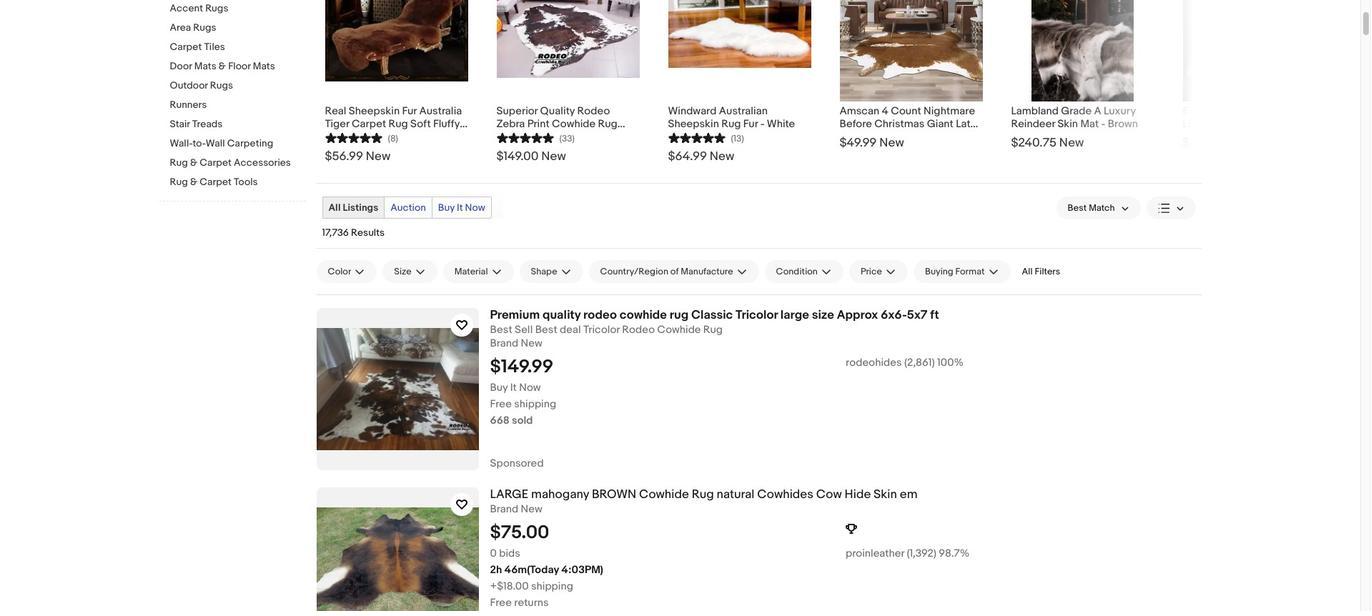Task type: describe. For each thing, give the bounding box(es) containing it.
buying format
[[925, 266, 985, 277]]

superior
[[496, 104, 538, 118]]

0
[[490, 547, 497, 560]]

- inside lambland grade a luxury reindeer skin mat - brown $240.75 new
[[1101, 117, 1105, 131]]

bids
[[499, 547, 520, 560]]

to-
[[193, 137, 206, 149]]

1 vertical spatial &
[[190, 157, 197, 169]]

auction link
[[385, 197, 432, 218]]

view: list view image
[[1158, 201, 1184, 216]]

price button
[[849, 260, 908, 283]]

brand inside large mahogany brown cowhide rug natural cowhides cow hide skin em brand new
[[490, 502, 518, 516]]

match
[[1089, 202, 1115, 214]]

runners link
[[170, 99, 306, 112]]

sold
[[512, 414, 533, 427]]

co
[[945, 130, 960, 144]]

0 vertical spatial &
[[219, 60, 226, 72]]

shipping inside "$75.00 0 bids 2h 46m (today 4:03pm) +$18.00 shipping free returns"
[[531, 580, 573, 593]]

christmas
[[874, 117, 925, 131]]

brand inside premium quality rodeo cowhide rug classic tricolor large size approx 6x6-5x7 ft best sell best deal tricolor rodeo cowhide rug brand new
[[490, 337, 518, 350]]

cowhide inside the superior quality rodeo zebra print cowhide rug approx 5' x 7'
[[552, 117, 596, 131]]

accent rugs area rugs carpet tiles door mats & floor mats outdoor rugs runners stair treads wall-to-wall carpeting rug & carpet accessories rug & carpet tools
[[170, 2, 291, 188]]

auction
[[391, 202, 426, 214]]

tiger
[[325, 117, 349, 131]]

new down (13)
[[710, 149, 734, 164]]

1 mats from the left
[[194, 60, 216, 72]]

hide
[[845, 488, 871, 502]]

4.9 out of 5 stars image
[[325, 131, 382, 144]]

cowhide inside large mahogany brown cowhide rug natural cowhides cow hide skin em brand new
[[639, 488, 689, 502]]

$46.99
[[1183, 136, 1221, 150]]

(2,861)
[[904, 356, 935, 369]]

7'
[[553, 130, 561, 144]]

real sheepskin fur australia tiger carpet rug soft fluffy plain mat chair sofa link
[[325, 102, 468, 144]]

buying format button
[[914, 260, 1010, 283]]

amscan
[[840, 104, 879, 118]]

treads
[[192, 118, 223, 130]]

new down chair
[[366, 149, 391, 164]]

free inside the $149.99 buy it now free shipping 668 sold
[[490, 397, 512, 411]]

sponsored
[[490, 457, 544, 470]]

$56.99 new
[[325, 149, 391, 164]]

tools
[[234, 176, 258, 188]]

$46.99 new
[[1183, 136, 1249, 150]]

proinleather
[[846, 547, 904, 560]]

size button
[[383, 260, 437, 283]]

wall-to-wall carpeting link
[[170, 137, 306, 151]]

all filters
[[1022, 266, 1060, 277]]

new inside premium quality rodeo cowhide rug classic tricolor large size approx 6x6-5x7 ft best sell best deal tricolor rodeo cowhide rug brand new
[[521, 337, 542, 350]]

sofa
[[399, 130, 421, 144]]

shipping inside the $149.99 buy it now free shipping 668 sold
[[514, 397, 556, 411]]

new inside large mahogany brown cowhide rug natural cowhides cow hide skin em brand new
[[521, 502, 542, 516]]

condition button
[[765, 260, 843, 283]]

wall
[[206, 137, 225, 149]]

print
[[527, 117, 549, 131]]

lambland
[[1011, 104, 1059, 118]]

0 horizontal spatial tricolor
[[583, 323, 620, 337]]

(33)
[[559, 133, 575, 144]]

lambland grade a luxury reindeer skin mat - brown link
[[1011, 102, 1154, 131]]

country/region of manufacture button
[[589, 260, 759, 283]]

large
[[780, 308, 809, 322]]

$49.99 new
[[840, 136, 904, 150]]

real sheepskin fur australia tiger carpet rug soft fluffy plain mat chair sofa
[[325, 104, 462, 144]]

rug inside the superior quality rodeo zebra print cowhide rug approx 5' x 7'
[[598, 117, 617, 131]]

2 mats from the left
[[253, 60, 275, 72]]

premium
[[490, 308, 540, 322]]

lambland grade a luxury reindeer skin mat - brown image
[[1031, 0, 1134, 102]]

$240.75
[[1011, 136, 1057, 150]]

buy it now link
[[432, 197, 491, 218]]

skin inside lambland grade a luxury reindeer skin mat - brown $240.75 new
[[1058, 117, 1078, 131]]

rug inside large mahogany brown cowhide rug natural cowhides cow hide skin em brand new
[[692, 488, 714, 502]]

$64.99 new
[[668, 149, 734, 164]]

quality
[[543, 308, 581, 322]]

brown
[[1108, 117, 1138, 131]]

rug inside 'real sheepskin fur australia tiger carpet rug soft fluffy plain mat chair sofa'
[[389, 117, 408, 131]]

0 horizontal spatial best
[[490, 323, 512, 337]]

1 horizontal spatial best
[[535, 323, 557, 337]]

5'
[[535, 130, 543, 144]]

cowhide inside premium quality rodeo cowhide rug classic tricolor large size approx 6x6-5x7 ft best sell best deal tricolor rodeo cowhide rug brand new
[[657, 323, 701, 337]]

accessories
[[234, 157, 291, 169]]

fur inside 'real sheepskin fur australia tiger carpet rug soft fluffy plain mat chair sofa'
[[402, 104, 417, 118]]

listings
[[343, 202, 378, 214]]

country/region
[[600, 266, 668, 277]]

17,736
[[322, 227, 349, 239]]

fluffy
[[433, 117, 460, 131]]

4:03pm)
[[561, 563, 603, 577]]

all listings
[[328, 202, 378, 214]]

australian
[[719, 104, 768, 118]]

superior quality rodeo zebra print cowhide rug approx 5' x 7' image
[[496, 0, 639, 78]]

windward australian sheepskin rug fur - white image
[[668, 0, 811, 68]]

plain
[[325, 130, 348, 144]]

$149.99 buy it now free shipping 668 sold
[[490, 356, 556, 427]]

rodeo
[[583, 308, 617, 322]]

skin inside large mahogany brown cowhide rug natural cowhides cow hide skin em brand new
[[874, 488, 897, 502]]

0 horizontal spatial now
[[465, 202, 485, 214]]

rug & carpet accessories link
[[170, 157, 306, 170]]

best match
[[1068, 202, 1115, 214]]

outdoor
[[170, 79, 208, 92]]

mat inside 'real sheepskin fur australia tiger carpet rug soft fluffy plain mat chair sofa'
[[350, 130, 369, 144]]

balloons
[[875, 130, 917, 144]]

stair
[[170, 118, 190, 130]]

cowhide
[[620, 308, 667, 322]]

(1,392)
[[907, 547, 936, 560]]

shape button
[[519, 260, 583, 283]]

door
[[170, 60, 192, 72]]

it inside the $149.99 buy it now free shipping 668 sold
[[510, 381, 517, 394]]

668
[[490, 414, 510, 427]]

rug & carpet tools link
[[170, 176, 306, 189]]

runners
[[170, 99, 207, 111]]

5 out of 5 stars image for $64.99
[[668, 131, 725, 144]]

buy it now
[[438, 202, 485, 214]]

returns
[[514, 596, 549, 610]]

$75.00 0 bids 2h 46m (today 4:03pm) +$18.00 shipping free returns
[[490, 522, 603, 610]]

country/region of manufacture
[[600, 266, 733, 277]]

5 out of 5 stars image for $149.00
[[496, 131, 554, 144]]

material
[[454, 266, 488, 277]]

buying
[[925, 266, 953, 277]]

5x7
[[907, 308, 928, 322]]

free inside "$75.00 0 bids 2h 46m (today 4:03pm) +$18.00 shipping free returns"
[[490, 596, 512, 610]]



Task type: locate. For each thing, give the bounding box(es) containing it.
free
[[490, 397, 512, 411], [490, 596, 512, 610]]

$49.99
[[840, 136, 877, 150]]

esupport 12v car auto blue led light momentary speaker horn push button metal to image
[[1183, 0, 1326, 102]]

windward australian sheepskin rug fur - white
[[668, 104, 795, 131]]

best
[[1068, 202, 1087, 214], [490, 323, 512, 337], [535, 323, 557, 337]]

color button
[[316, 260, 377, 283]]

0 horizontal spatial it
[[457, 202, 463, 214]]

fur up (13)
[[743, 117, 758, 131]]

mat inside lambland grade a luxury reindeer skin mat - brown $240.75 new
[[1080, 117, 1099, 131]]

cowhide down rug
[[657, 323, 701, 337]]

2 - from the left
[[1101, 117, 1105, 131]]

0 vertical spatial free
[[490, 397, 512, 411]]

rug inside premium quality rodeo cowhide rug classic tricolor large size approx 6x6-5x7 ft best sell best deal tricolor rodeo cowhide rug brand new
[[703, 323, 723, 337]]

brand up $149.99
[[490, 337, 518, 350]]

- left white
[[760, 117, 765, 131]]

best left the match
[[1068, 202, 1087, 214]]

1 vertical spatial it
[[510, 381, 517, 394]]

it
[[457, 202, 463, 214], [510, 381, 517, 394]]

sheepskin up $64.99
[[668, 117, 719, 131]]

1 vertical spatial rodeo
[[622, 323, 655, 337]]

results
[[351, 227, 385, 239]]

1 vertical spatial shipping
[[531, 580, 573, 593]]

area rugs link
[[170, 21, 306, 35]]

0 vertical spatial rugs
[[205, 2, 228, 14]]

quality
[[540, 104, 575, 118]]

mats right floor
[[253, 60, 275, 72]]

new up $149.99
[[521, 337, 542, 350]]

0 vertical spatial it
[[457, 202, 463, 214]]

amscan 4 count nightmare before christmas giant latex plastic balloons multi co link
[[840, 102, 983, 144]]

- left the brown
[[1101, 117, 1105, 131]]

2 5 out of 5 stars image from the left
[[668, 131, 725, 144]]

(13) link
[[668, 131, 744, 144]]

1 horizontal spatial tricolor
[[736, 308, 778, 322]]

cowhide right brown
[[639, 488, 689, 502]]

0 horizontal spatial buy
[[438, 202, 455, 214]]

5 out of 5 stars image up $64.99 new
[[668, 131, 725, 144]]

deal
[[560, 323, 581, 337]]

approx inside the superior quality rodeo zebra print cowhide rug approx 5' x 7'
[[496, 130, 532, 144]]

shape
[[531, 266, 557, 277]]

approx inside premium quality rodeo cowhide rug classic tricolor large size approx 6x6-5x7 ft best sell best deal tricolor rodeo cowhide rug brand new
[[837, 308, 878, 322]]

cow
[[816, 488, 842, 502]]

grade
[[1061, 104, 1092, 118]]

filters
[[1035, 266, 1060, 277]]

$149.99
[[490, 356, 553, 378]]

new up $75.00
[[521, 502, 542, 516]]

sheepskin inside 'real sheepskin fur australia tiger carpet rug soft fluffy plain mat chair sofa'
[[349, 104, 400, 118]]

1 - from the left
[[760, 117, 765, 131]]

rugs up tiles
[[193, 21, 216, 34]]

0 vertical spatial skin
[[1058, 117, 1078, 131]]

buy inside the $149.99 buy it now free shipping 668 sold
[[490, 381, 508, 394]]

lambland grade a luxury reindeer skin mat - brown $240.75 new
[[1011, 104, 1138, 150]]

giant
[[927, 117, 953, 131]]

size
[[394, 266, 412, 277]]

0 horizontal spatial -
[[760, 117, 765, 131]]

1 vertical spatial rugs
[[193, 21, 216, 34]]

1 vertical spatial buy
[[490, 381, 508, 394]]

reindeer
[[1011, 117, 1055, 131]]

0 vertical spatial buy
[[438, 202, 455, 214]]

100%
[[937, 356, 964, 369]]

mahogany
[[531, 488, 589, 502]]

0 horizontal spatial fur
[[402, 104, 417, 118]]

2h
[[490, 563, 502, 577]]

1 vertical spatial all
[[1022, 266, 1033, 277]]

mats down tiles
[[194, 60, 216, 72]]

top rated plus image
[[846, 523, 857, 535]]

buy
[[438, 202, 455, 214], [490, 381, 508, 394]]

new down lambland grade a luxury reindeer skin mat - brown link
[[1059, 136, 1084, 150]]

sheepskin
[[349, 104, 400, 118], [668, 117, 719, 131]]

1 vertical spatial now
[[519, 381, 541, 394]]

2 free from the top
[[490, 596, 512, 610]]

0 vertical spatial all
[[328, 202, 341, 214]]

1 horizontal spatial sheepskin
[[668, 117, 719, 131]]

door mats & floor mats link
[[170, 60, 306, 74]]

mat left "luxury"
[[1080, 117, 1099, 131]]

free up 668
[[490, 397, 512, 411]]

1 horizontal spatial 5 out of 5 stars image
[[668, 131, 725, 144]]

now down $149.99
[[519, 381, 541, 394]]

of
[[670, 266, 679, 277]]

best down "premium"
[[490, 323, 512, 337]]

all inside 'button'
[[1022, 266, 1033, 277]]

+$18.00
[[490, 580, 529, 593]]

0 vertical spatial cowhide
[[552, 117, 596, 131]]

1 horizontal spatial -
[[1101, 117, 1105, 131]]

all for all filters
[[1022, 266, 1033, 277]]

mats
[[194, 60, 216, 72], [253, 60, 275, 72]]

$149.00 new
[[496, 149, 566, 164]]

amscan 4 count nightmare before christmas giant latex plastic balloons multi co image
[[840, 0, 983, 102]]

amscan 4 count nightmare before christmas giant latex plastic balloons multi co
[[840, 104, 982, 144]]

cowhide up (33)
[[552, 117, 596, 131]]

1 5 out of 5 stars image from the left
[[496, 131, 554, 144]]

0 horizontal spatial rodeo
[[577, 104, 610, 118]]

0 horizontal spatial mat
[[350, 130, 369, 144]]

superior quality rodeo zebra print cowhide rug approx 5' x 7'
[[496, 104, 617, 144]]

0 horizontal spatial sheepskin
[[349, 104, 400, 118]]

windward australian sheepskin rug fur - white link
[[668, 102, 811, 131]]

0 vertical spatial now
[[465, 202, 485, 214]]

all left filters
[[1022, 266, 1033, 277]]

1 vertical spatial brand
[[490, 502, 518, 516]]

approx up $149.00
[[496, 130, 532, 144]]

it right auction link
[[457, 202, 463, 214]]

soft
[[410, 117, 431, 131]]

fur inside windward australian sheepskin rug fur - white
[[743, 117, 758, 131]]

0 horizontal spatial approx
[[496, 130, 532, 144]]

rodeohides (2,861) 100%
[[846, 356, 964, 369]]

1 horizontal spatial now
[[519, 381, 541, 394]]

premium quality rodeo cowhide rug classic tricolor large size approx 6x6-5x7 ft best sell best deal tricolor rodeo cowhide rug brand new
[[490, 308, 939, 350]]

0 horizontal spatial all
[[328, 202, 341, 214]]

0 horizontal spatial 5 out of 5 stars image
[[496, 131, 554, 144]]

price
[[861, 266, 882, 277]]

1 horizontal spatial skin
[[1058, 117, 1078, 131]]

98.7%
[[939, 547, 969, 560]]

premium quality rodeo cowhide rug classic tricolor large size approx 6x6-5x7 ft image
[[316, 308, 479, 470]]

proinleather (1,392) 98.7%
[[846, 547, 969, 560]]

0 horizontal spatial skin
[[874, 488, 897, 502]]

nightmare
[[924, 104, 975, 118]]

sheepskin inside windward australian sheepskin rug fur - white
[[668, 117, 719, 131]]

free down +$18.00
[[490, 596, 512, 610]]

all up 17,736 at left
[[328, 202, 341, 214]]

1 horizontal spatial fur
[[743, 117, 758, 131]]

brand down large
[[490, 502, 518, 516]]

tricolor down rodeo
[[583, 323, 620, 337]]

1 free from the top
[[490, 397, 512, 411]]

best down quality
[[535, 323, 557, 337]]

2 vertical spatial cowhide
[[639, 488, 689, 502]]

mat up "$56.99 new"
[[350, 130, 369, 144]]

1 vertical spatial cowhide
[[657, 323, 701, 337]]

skin left em
[[874, 488, 897, 502]]

1 horizontal spatial mats
[[253, 60, 275, 72]]

new inside lambland grade a luxury reindeer skin mat - brown $240.75 new
[[1059, 136, 1084, 150]]

carpet inside 'real sheepskin fur australia tiger carpet rug soft fluffy plain mat chair sofa'
[[352, 117, 386, 131]]

0 horizontal spatial mats
[[194, 60, 216, 72]]

superior quality rodeo zebra print cowhide rug approx 5' x 7' link
[[496, 102, 639, 144]]

best inside 'dropdown button'
[[1068, 202, 1087, 214]]

area
[[170, 21, 191, 34]]

x
[[545, 130, 551, 144]]

rodeohides
[[846, 356, 902, 369]]

multi
[[919, 130, 943, 144]]

new right "$46.99"
[[1224, 136, 1249, 150]]

6x6-
[[881, 308, 907, 322]]

1 vertical spatial skin
[[874, 488, 897, 502]]

2 vertical spatial &
[[190, 176, 197, 188]]

condition
[[776, 266, 818, 277]]

all
[[328, 202, 341, 214], [1022, 266, 1033, 277]]

zebra
[[496, 117, 525, 131]]

0 vertical spatial approx
[[496, 130, 532, 144]]

2 horizontal spatial best
[[1068, 202, 1087, 214]]

$56.99
[[325, 149, 363, 164]]

$75.00
[[490, 522, 549, 544]]

fur up "sofa"
[[402, 104, 417, 118]]

1 vertical spatial free
[[490, 596, 512, 610]]

1 horizontal spatial buy
[[490, 381, 508, 394]]

rodeo inside premium quality rodeo cowhide rug classic tricolor large size approx 6x6-5x7 ft best sell best deal tricolor rodeo cowhide rug brand new
[[622, 323, 655, 337]]

real sheepskin fur australia tiger carpet rug soft fluffy plain mat chair sofa image
[[325, 0, 468, 82]]

5 out of 5 stars image up $149.00 new
[[496, 131, 554, 144]]

buy right "auction"
[[438, 202, 455, 214]]

&
[[219, 60, 226, 72], [190, 157, 197, 169], [190, 176, 197, 188]]

1 horizontal spatial all
[[1022, 266, 1033, 277]]

1 brand from the top
[[490, 337, 518, 350]]

rodeo inside the superior quality rodeo zebra print cowhide rug approx 5' x 7'
[[577, 104, 610, 118]]

rodeo right quality
[[577, 104, 610, 118]]

rug inside windward australian sheepskin rug fur - white
[[721, 117, 741, 131]]

new down christmas
[[879, 136, 904, 150]]

em
[[900, 488, 917, 502]]

cowhide
[[552, 117, 596, 131], [657, 323, 701, 337], [639, 488, 689, 502]]

stair treads link
[[170, 118, 306, 132]]

ft
[[930, 308, 939, 322]]

format
[[955, 266, 985, 277]]

2 vertical spatial rugs
[[210, 79, 233, 92]]

0 vertical spatial shipping
[[514, 397, 556, 411]]

shipping down (today
[[531, 580, 573, 593]]

5 out of 5 stars image
[[496, 131, 554, 144], [668, 131, 725, 144]]

now up material dropdown button
[[465, 202, 485, 214]]

wall-
[[170, 137, 193, 149]]

0 vertical spatial rodeo
[[577, 104, 610, 118]]

rugs up area rugs link
[[205, 2, 228, 14]]

new
[[879, 136, 904, 150], [1059, 136, 1084, 150], [1224, 136, 1249, 150], [366, 149, 391, 164], [541, 149, 566, 164], [710, 149, 734, 164], [521, 337, 542, 350], [521, 502, 542, 516]]

rodeo down cowhide
[[622, 323, 655, 337]]

approx right size at the bottom right of the page
[[837, 308, 878, 322]]

buy down $149.99
[[490, 381, 508, 394]]

1 horizontal spatial rodeo
[[622, 323, 655, 337]]

1 horizontal spatial it
[[510, 381, 517, 394]]

(8)
[[388, 133, 398, 144]]

sheepskin up chair
[[349, 104, 400, 118]]

large mahogany brown cowhide rug natural cowhides cow hide skin em image
[[316, 488, 479, 611]]

1 horizontal spatial approx
[[837, 308, 878, 322]]

tiles
[[204, 41, 225, 53]]

tricolor left large
[[736, 308, 778, 322]]

1 vertical spatial approx
[[837, 308, 878, 322]]

skin left a
[[1058, 117, 1078, 131]]

new down 7'
[[541, 149, 566, 164]]

1 horizontal spatial mat
[[1080, 117, 1099, 131]]

large mahogany brown cowhide rug natural cowhides cow hide skin em link
[[490, 488, 1201, 502]]

it down $149.99
[[510, 381, 517, 394]]

0 vertical spatial brand
[[490, 337, 518, 350]]

shipping up the sold
[[514, 397, 556, 411]]

rugs down door mats & floor mats link
[[210, 79, 233, 92]]

- inside windward australian sheepskin rug fur - white
[[760, 117, 765, 131]]

floor
[[228, 60, 251, 72]]

all for all listings
[[328, 202, 341, 214]]

natural
[[717, 488, 754, 502]]

now inside the $149.99 buy it now free shipping 668 sold
[[519, 381, 541, 394]]

before
[[840, 117, 872, 131]]

latex
[[956, 117, 982, 131]]

2 brand from the top
[[490, 502, 518, 516]]



Task type: vqa. For each thing, say whether or not it's contained in the screenshot.


